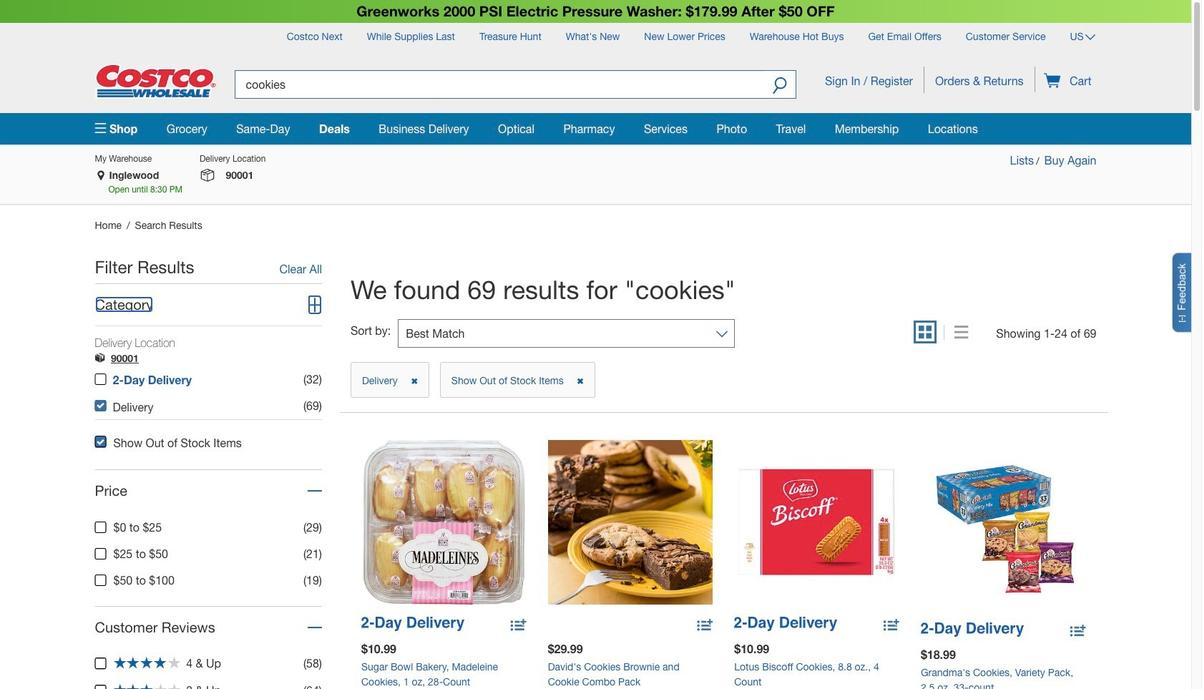 Task type: vqa. For each thing, say whether or not it's contained in the screenshot.
April
no



Task type: locate. For each thing, give the bounding box(es) containing it.
grid view image
[[919, 326, 932, 341]]

sugar bowl bakery, madeleine cookies, 1 oz, 28-count image
[[362, 440, 527, 605]]

costco delivery location image
[[95, 353, 105, 366]]

2-day delivery image
[[362, 617, 464, 631], [735, 617, 838, 631], [921, 623, 1024, 637]]

1 horizontal spatial 2-day delivery image
[[735, 617, 838, 631]]

add to list  david's cookies brownie and cookie combo pack image
[[697, 617, 713, 636]]

david's cookies brownie and cookie combo pack image
[[548, 440, 713, 605]]

2-day delivery image for sugar bowl bakery, madeleine cookies, 1 oz, 28-count image in the left bottom of the page
[[362, 617, 464, 631]]

lotus biscoff cookies, 8.8 oz., 4 count image
[[735, 440, 900, 605]]

add to list  lotus biscoff cookies, 8.8 oz., 4 count image
[[884, 617, 900, 636]]

2 horizontal spatial 2-day delivery image
[[921, 623, 1024, 637]]

0 horizontal spatial 2-day delivery image
[[362, 617, 464, 631]]

Search text field
[[234, 70, 764, 98], [234, 70, 764, 98]]



Task type: describe. For each thing, give the bounding box(es) containing it.
grandma's cookies, variety pack, 2.5 oz, 33-count image
[[921, 446, 1086, 611]]

search image
[[773, 76, 787, 96]]

2-day delivery image for lotus biscoff cookies, 8.8 oz., 4 count image
[[735, 617, 838, 631]]

costco us homepage image
[[95, 63, 217, 98]]

main element
[[95, 113, 1097, 145]]

add to list image
[[1071, 622, 1086, 636]]

list view image
[[955, 326, 969, 341]]

add to list  sugar bowl bakery, madeleine cookies, 1 oz, 28-count image
[[511, 617, 527, 636]]



